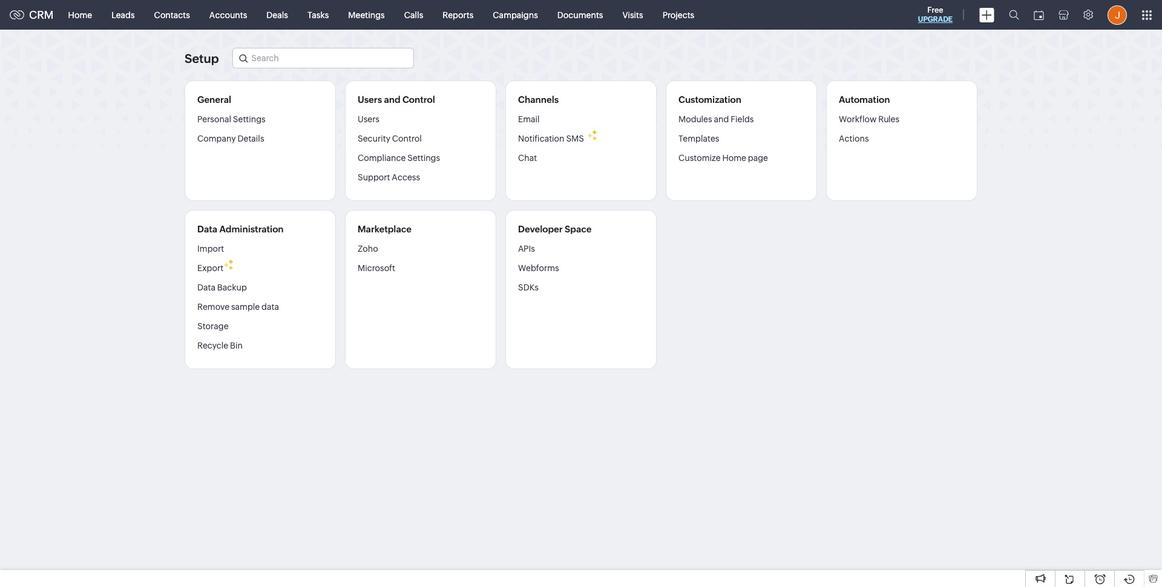 Task type: vqa. For each thing, say whether or not it's contained in the screenshot.
No
no



Task type: describe. For each thing, give the bounding box(es) containing it.
backup
[[217, 283, 247, 292]]

create menu image
[[979, 8, 994, 22]]

users for users and control
[[358, 94, 382, 105]]

settings for compliance settings
[[407, 153, 440, 163]]

data for data administration
[[197, 224, 217, 234]]

free
[[927, 5, 943, 15]]

crm link
[[10, 8, 54, 21]]

users and control
[[358, 94, 435, 105]]

workflow rules link
[[839, 114, 899, 129]]

calls
[[404, 10, 423, 20]]

sample
[[231, 302, 260, 312]]

profile element
[[1100, 0, 1134, 29]]

space
[[565, 224, 592, 234]]

support
[[358, 172, 390, 182]]

recycle
[[197, 341, 228, 350]]

deals
[[267, 10, 288, 20]]

webforms
[[518, 263, 559, 273]]

data administration
[[197, 224, 284, 234]]

calendar image
[[1034, 10, 1044, 20]]

accounts
[[209, 10, 247, 20]]

notification sms
[[518, 134, 584, 143]]

meetings link
[[339, 0, 394, 29]]

chat
[[518, 153, 537, 163]]

templates
[[678, 134, 719, 143]]

compliance settings link
[[358, 148, 440, 168]]

apis
[[518, 244, 535, 254]]

data for data backup
[[197, 283, 215, 292]]

actions link
[[839, 129, 869, 148]]

actions
[[839, 134, 869, 143]]

tasks link
[[298, 0, 339, 29]]

profile image
[[1108, 5, 1127, 25]]

campaigns link
[[483, 0, 548, 29]]

customize
[[678, 153, 721, 163]]

bin
[[230, 341, 243, 350]]

templates link
[[678, 129, 719, 148]]

marketplace
[[358, 224, 412, 234]]

fields
[[731, 114, 754, 124]]

channels
[[518, 94, 559, 105]]

documents
[[557, 10, 603, 20]]

rules
[[878, 114, 899, 124]]

data backup
[[197, 283, 247, 292]]

import link
[[197, 243, 224, 258]]

company details
[[197, 134, 264, 143]]

support access link
[[358, 168, 420, 187]]

personal settings
[[197, 114, 266, 124]]

projects link
[[653, 0, 704, 29]]

search image
[[1009, 10, 1019, 20]]

0 vertical spatial control
[[402, 94, 435, 105]]

data
[[262, 302, 279, 312]]

storage
[[197, 321, 229, 331]]

sdks
[[518, 283, 539, 292]]

administration
[[219, 224, 284, 234]]

compliance
[[358, 153, 406, 163]]

1 horizontal spatial home
[[722, 153, 746, 163]]

customize home page link
[[678, 148, 768, 168]]

crm
[[29, 8, 54, 21]]

and for modules
[[714, 114, 729, 124]]

notification
[[518, 134, 564, 143]]

modules and fields link
[[678, 114, 754, 129]]

projects
[[663, 10, 694, 20]]

modules
[[678, 114, 712, 124]]

contacts
[[154, 10, 190, 20]]

developer space
[[518, 224, 592, 234]]

import
[[197, 244, 224, 254]]

notification sms link
[[518, 129, 584, 148]]



Task type: locate. For each thing, give the bounding box(es) containing it.
email
[[518, 114, 540, 124]]

and up security control
[[384, 94, 400, 105]]

home right crm
[[68, 10, 92, 20]]

settings up access
[[407, 153, 440, 163]]

1 vertical spatial settings
[[407, 153, 440, 163]]

chat link
[[518, 148, 537, 168]]

microsoft
[[358, 263, 395, 273]]

visits link
[[613, 0, 653, 29]]

1 vertical spatial home
[[722, 153, 746, 163]]

modules and fields
[[678, 114, 754, 124]]

documents link
[[548, 0, 613, 29]]

page
[[748, 153, 768, 163]]

deals link
[[257, 0, 298, 29]]

tasks
[[307, 10, 329, 20]]

remove sample data
[[197, 302, 279, 312]]

support access
[[358, 172, 420, 182]]

data up import
[[197, 224, 217, 234]]

campaigns
[[493, 10, 538, 20]]

leads
[[111, 10, 135, 20]]

data backup link
[[197, 278, 247, 297]]

storage link
[[197, 317, 229, 336]]

zoho link
[[358, 243, 378, 258]]

sdks link
[[518, 278, 539, 297]]

company
[[197, 134, 236, 143]]

0 vertical spatial and
[[384, 94, 400, 105]]

0 vertical spatial home
[[68, 10, 92, 20]]

contacts link
[[144, 0, 200, 29]]

export link
[[197, 258, 223, 278]]

accounts link
[[200, 0, 257, 29]]

recycle bin link
[[197, 336, 243, 355]]

customize home page
[[678, 153, 768, 163]]

0 horizontal spatial and
[[384, 94, 400, 105]]

Search text field
[[233, 48, 414, 68]]

access
[[392, 172, 420, 182]]

free upgrade
[[918, 5, 953, 24]]

data
[[197, 224, 217, 234], [197, 283, 215, 292]]

data down "export" link in the top of the page
[[197, 283, 215, 292]]

reports link
[[433, 0, 483, 29]]

compliance settings
[[358, 153, 440, 163]]

home link
[[58, 0, 102, 29]]

settings for personal settings
[[233, 114, 266, 124]]

and
[[384, 94, 400, 105], [714, 114, 729, 124]]

security
[[358, 134, 390, 143]]

zoho
[[358, 244, 378, 254]]

0 horizontal spatial settings
[[233, 114, 266, 124]]

security control
[[358, 134, 422, 143]]

users link
[[358, 114, 379, 129]]

0 vertical spatial data
[[197, 224, 217, 234]]

remove
[[197, 302, 229, 312]]

personal
[[197, 114, 231, 124]]

create menu element
[[972, 0, 1002, 29]]

and for users
[[384, 94, 400, 105]]

home left the page
[[722, 153, 746, 163]]

search element
[[1002, 0, 1026, 30]]

1 vertical spatial and
[[714, 114, 729, 124]]

0 vertical spatial users
[[358, 94, 382, 105]]

setup
[[185, 51, 219, 65]]

1 horizontal spatial settings
[[407, 153, 440, 163]]

control up compliance settings link in the left of the page
[[392, 134, 422, 143]]

workflow
[[839, 114, 877, 124]]

and left fields
[[714, 114, 729, 124]]

1 vertical spatial control
[[392, 134, 422, 143]]

customization
[[678, 94, 741, 105]]

0 vertical spatial settings
[[233, 114, 266, 124]]

reports
[[443, 10, 473, 20]]

home
[[68, 10, 92, 20], [722, 153, 746, 163]]

microsoft link
[[358, 258, 395, 278]]

users for users
[[358, 114, 379, 124]]

users up users link
[[358, 94, 382, 105]]

workflow rules
[[839, 114, 899, 124]]

1 users from the top
[[358, 94, 382, 105]]

leads link
[[102, 0, 144, 29]]

2 users from the top
[[358, 114, 379, 124]]

automation
[[839, 94, 890, 105]]

recycle bin
[[197, 341, 243, 350]]

users up security on the left top of page
[[358, 114, 379, 124]]

upgrade
[[918, 15, 953, 24]]

1 vertical spatial data
[[197, 283, 215, 292]]

sms
[[566, 134, 584, 143]]

2 data from the top
[[197, 283, 215, 292]]

1 horizontal spatial and
[[714, 114, 729, 124]]

company details link
[[197, 129, 264, 148]]

meetings
[[348, 10, 385, 20]]

export
[[197, 263, 223, 273]]

1 vertical spatial users
[[358, 114, 379, 124]]

details
[[238, 134, 264, 143]]

apis link
[[518, 243, 535, 258]]

settings up the details
[[233, 114, 266, 124]]

webforms link
[[518, 258, 559, 278]]

personal settings link
[[197, 114, 266, 129]]

None field
[[233, 48, 414, 68]]

remove sample data link
[[197, 297, 279, 317]]

email link
[[518, 114, 540, 129]]

0 horizontal spatial home
[[68, 10, 92, 20]]

control up security control
[[402, 94, 435, 105]]

security control link
[[358, 129, 422, 148]]

users
[[358, 94, 382, 105], [358, 114, 379, 124]]

1 data from the top
[[197, 224, 217, 234]]

developer
[[518, 224, 563, 234]]

general
[[197, 94, 231, 105]]



